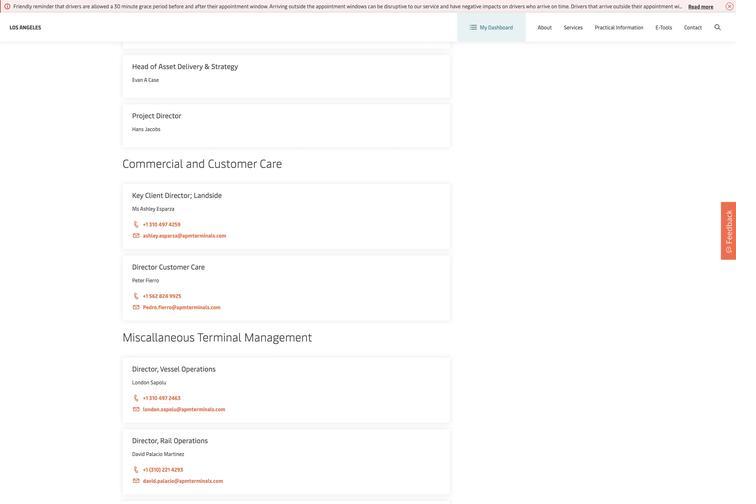 Task type: vqa. For each thing, say whether or not it's contained in the screenshot.


Task type: describe. For each thing, give the bounding box(es) containing it.
close alert image
[[726, 3, 734, 10]]

los
[[10, 24, 18, 31]]

switch location
[[557, 19, 593, 26]]

2 that from the left
[[589, 3, 598, 10]]

30
[[114, 3, 120, 10]]

a
[[110, 3, 113, 10]]

497 for vessel
[[159, 394, 168, 401]]

delivery
[[178, 61, 203, 71]]

0 horizontal spatial care
[[191, 262, 205, 272]]

0 vertical spatial customer
[[208, 155, 257, 171]]

+1 310 497 2463
[[143, 394, 181, 401]]

peter
[[132, 277, 144, 284]]

1 horizontal spatial care
[[260, 155, 282, 171]]

1 outside from the left
[[289, 3, 306, 10]]

1 vertical spatial customer
[[159, 262, 189, 272]]

my dashboard button
[[470, 13, 513, 42]]

director, vessel operations
[[132, 364, 216, 374]]

friendly
[[13, 3, 32, 10]]

ms ashley esparza
[[132, 205, 175, 212]]

2 their from the left
[[632, 3, 643, 10]]

menu
[[629, 19, 642, 26]]

1 on from the left
[[503, 3, 508, 10]]

hans
[[132, 125, 144, 132]]

working
[[156, 12, 182, 22]]

windows
[[347, 3, 367, 10]]

global menu button
[[599, 13, 649, 32]]

2 on from the left
[[552, 3, 558, 10]]

martinez
[[164, 450, 184, 457]]

my dashboard
[[480, 24, 513, 31]]

angeles
[[19, 24, 41, 31]]

+1 for customer
[[143, 292, 148, 299]]

management
[[244, 329, 312, 344]]

palacio
[[146, 450, 163, 457]]

david.palacio@apmterminals.com
[[143, 477, 223, 484]]

terminal
[[197, 329, 242, 344]]

practical
[[595, 24, 615, 31]]

1 that from the left
[[55, 3, 65, 10]]

can
[[368, 3, 376, 10]]

1 their from the left
[[207, 3, 218, 10]]

evan
[[132, 76, 143, 83]]

4259
[[169, 221, 181, 228]]

e-
[[656, 24, 661, 31]]

+1 562 824 9925
[[143, 292, 181, 299]]

switch
[[557, 19, 572, 26]]

+1 310 497 2463 link
[[132, 394, 441, 402]]

contact
[[685, 24, 703, 31]]

miscallaneous terminal management
[[123, 329, 312, 344]]

pedro.fierro@apmterminals.com
[[143, 304, 221, 311]]

our
[[415, 3, 422, 10]]

impacts
[[483, 3, 501, 10]]

feedback
[[724, 210, 735, 244]]

+1 562 824 9925 link
[[132, 292, 441, 300]]

allowed
[[91, 3, 109, 10]]

window.
[[250, 3, 269, 10]]

1 vertical spatial director
[[132, 262, 157, 272]]

key
[[132, 190, 143, 200]]

project
[[132, 111, 155, 120]]

dashboard
[[489, 24, 513, 31]]

information
[[617, 24, 644, 31]]

drivers
[[571, 3, 587, 10]]

global
[[613, 19, 628, 26]]

disruptive
[[384, 3, 407, 10]]

e-tools button
[[656, 13, 673, 42]]

london.sapolu@apmterminals.com link
[[132, 405, 441, 413]]

read more
[[689, 3, 714, 10]]

key client director; landside
[[132, 190, 222, 200]]

0 vertical spatial director
[[156, 111, 182, 120]]

minute
[[122, 3, 138, 10]]

reminder
[[33, 3, 54, 10]]

1 arrive from the left
[[537, 3, 551, 10]]

2 be from the left
[[703, 3, 709, 10]]

more
[[702, 3, 714, 10]]

of for working
[[147, 12, 154, 22]]

read more button
[[689, 2, 714, 10]]

310 for client
[[149, 221, 158, 228]]

away
[[726, 3, 737, 10]]

are
[[83, 3, 90, 10]]

turned
[[710, 3, 725, 10]]

director, for director, rail operations
[[132, 436, 159, 445]]

arriving
[[270, 3, 288, 10]]

miscallaneous
[[123, 329, 195, 344]]

e-tools
[[656, 24, 673, 31]]

way of working leader
[[132, 12, 205, 22]]

grace
[[139, 3, 152, 10]]

commercial and customer care
[[123, 155, 282, 171]]

david palacio martinez
[[132, 450, 184, 457]]

practical information
[[595, 24, 644, 31]]

director customer care
[[132, 262, 205, 272]]

3 appointment from the left
[[644, 3, 674, 10]]

+1 310 497 4259
[[143, 221, 181, 228]]

before
[[169, 3, 184, 10]]

fierro
[[146, 277, 159, 284]]

+1 for vessel
[[143, 394, 148, 401]]

+1 (310) 221 4293 link
[[132, 466, 441, 474]]

about
[[538, 24, 552, 31]]

&
[[205, 61, 210, 71]]



Task type: locate. For each thing, give the bounding box(es) containing it.
310 for vessel
[[149, 394, 158, 401]]

period
[[153, 3, 168, 10]]

london
[[132, 379, 149, 386]]

negative
[[462, 3, 482, 10]]

operations right vessel
[[182, 364, 216, 374]]

562
[[149, 292, 158, 299]]

1 horizontal spatial arrive
[[599, 3, 613, 10]]

2 drivers from the left
[[510, 3, 525, 10]]

+1 for rail
[[143, 466, 148, 473]]

practical information button
[[595, 13, 644, 42]]

0 horizontal spatial arrive
[[537, 3, 551, 10]]

+1 inside +1 562 824 9925 link
[[143, 292, 148, 299]]

appointment up e-
[[644, 3, 674, 10]]

account
[[706, 19, 724, 26]]

1 vertical spatial operations
[[174, 436, 208, 445]]

1 vertical spatial care
[[191, 262, 205, 272]]

1 vertical spatial director,
[[132, 436, 159, 445]]

1 vertical spatial 497
[[159, 394, 168, 401]]

david
[[132, 450, 145, 457]]

pedro.fierro@apmterminals.com link
[[132, 303, 441, 311]]

497 left 2463
[[159, 394, 168, 401]]

on right impacts
[[503, 3, 508, 10]]

drivers
[[66, 3, 81, 10], [510, 3, 525, 10]]

ashley.esparza@apmterminals.com link
[[132, 232, 441, 240]]

login / create account link
[[661, 13, 724, 32]]

appointment
[[219, 3, 249, 10], [316, 3, 346, 10], [644, 3, 674, 10]]

1 horizontal spatial customer
[[208, 155, 257, 171]]

497 left 4259
[[159, 221, 168, 228]]

drivers left "who"
[[510, 3, 525, 10]]

1 horizontal spatial their
[[632, 3, 643, 10]]

outside
[[289, 3, 306, 10], [614, 3, 631, 10]]

3 +1 from the top
[[143, 394, 148, 401]]

director up 'peter fierro'
[[132, 262, 157, 272]]

0 horizontal spatial that
[[55, 3, 65, 10]]

time.
[[559, 3, 570, 10]]

on left time.
[[552, 3, 558, 10]]

service
[[423, 3, 439, 10]]

sapolu
[[151, 379, 166, 386]]

their up menu at the right of page
[[632, 3, 643, 10]]

ashley
[[140, 205, 155, 212]]

+1 inside +1 310 497 4259 link
[[143, 221, 148, 228]]

their
[[207, 3, 218, 10], [632, 3, 643, 10]]

1 horizontal spatial that
[[589, 3, 598, 10]]

+1 left 562 at bottom
[[143, 292, 148, 299]]

2 +1 from the top
[[143, 292, 148, 299]]

director up jacobs
[[156, 111, 182, 120]]

+1 left (310)
[[143, 466, 148, 473]]

location
[[573, 19, 593, 26]]

landside
[[194, 190, 222, 200]]

login
[[673, 19, 685, 26]]

los angeles
[[10, 24, 41, 31]]

that right "drivers"
[[589, 3, 598, 10]]

+1 down london sapolu
[[143, 394, 148, 401]]

0 horizontal spatial drivers
[[66, 3, 81, 10]]

director,
[[132, 364, 159, 374], [132, 436, 159, 445]]

1 vertical spatial of
[[150, 61, 157, 71]]

director, for director, vessel operations
[[132, 364, 159, 374]]

read
[[689, 3, 701, 10]]

1 horizontal spatial be
[[703, 3, 709, 10]]

2 horizontal spatial appointment
[[644, 3, 674, 10]]

rail
[[160, 436, 172, 445]]

contact button
[[685, 13, 703, 42]]

0 vertical spatial director,
[[132, 364, 159, 374]]

1 be from the left
[[378, 3, 383, 10]]

about button
[[538, 13, 552, 42]]

director;
[[165, 190, 192, 200]]

operations for director, vessel operations
[[182, 364, 216, 374]]

9925
[[170, 292, 181, 299]]

jacobs
[[145, 125, 161, 132]]

way
[[132, 12, 145, 22]]

2 497 from the top
[[159, 394, 168, 401]]

a
[[144, 76, 147, 83]]

+1 for client
[[143, 221, 148, 228]]

operations for director, rail operations
[[174, 436, 208, 445]]

2 appointment from the left
[[316, 3, 346, 10]]

1 horizontal spatial on
[[552, 3, 558, 10]]

david.palacio@apmterminals.com link
[[132, 477, 441, 485]]

/
[[686, 19, 688, 26]]

+1 down "ashley" on the top left of the page
[[143, 221, 148, 228]]

their right after
[[207, 3, 218, 10]]

of for asset
[[150, 61, 157, 71]]

ashley.esparza@apmterminals.com
[[143, 232, 226, 239]]

appointment left window.
[[219, 3, 249, 10]]

will
[[694, 3, 702, 10]]

services
[[564, 24, 583, 31]]

0 vertical spatial 497
[[159, 221, 168, 228]]

los angeles link
[[10, 23, 41, 31]]

operations up martinez
[[174, 436, 208, 445]]

hans jacobs
[[132, 125, 161, 132]]

+1 inside +1 (310) 221 4293 link
[[143, 466, 148, 473]]

outside left the the
[[289, 3, 306, 10]]

the
[[307, 3, 315, 10]]

director, up david
[[132, 436, 159, 445]]

who
[[526, 3, 536, 10]]

4 +1 from the top
[[143, 466, 148, 473]]

esparza
[[157, 205, 175, 212]]

london.sapolu@apmterminals.com
[[143, 406, 225, 413]]

(310)
[[149, 466, 161, 473]]

310
[[149, 221, 158, 228], [149, 394, 158, 401]]

0 vertical spatial 310
[[149, 221, 158, 228]]

0 vertical spatial operations
[[182, 364, 216, 374]]

0 horizontal spatial on
[[503, 3, 508, 10]]

824
[[159, 292, 168, 299]]

of
[[147, 12, 154, 22], [150, 61, 157, 71]]

310 down london sapolu
[[149, 394, 158, 401]]

director, rail operations
[[132, 436, 208, 445]]

vessel
[[160, 364, 180, 374]]

2 outside from the left
[[614, 3, 631, 10]]

feedback button
[[722, 202, 737, 260]]

0 vertical spatial of
[[147, 12, 154, 22]]

director, up london sapolu
[[132, 364, 159, 374]]

310 down "ms ashley esparza"
[[149, 221, 158, 228]]

0 horizontal spatial be
[[378, 3, 383, 10]]

of right the way
[[147, 12, 154, 22]]

497 for client
[[159, 221, 168, 228]]

1 director, from the top
[[132, 364, 159, 374]]

project director
[[132, 111, 182, 120]]

be right the can
[[378, 3, 383, 10]]

+1 (310) 221 4293
[[143, 466, 183, 473]]

1 497 from the top
[[159, 221, 168, 228]]

1 appointment from the left
[[219, 3, 249, 10]]

0 horizontal spatial their
[[207, 3, 218, 10]]

2 310 from the top
[[149, 394, 158, 401]]

appointment right the the
[[316, 3, 346, 10]]

1 vertical spatial 310
[[149, 394, 158, 401]]

head
[[132, 61, 149, 71]]

drivers left are
[[66, 3, 81, 10]]

+1 inside +1 310 497 2463 link
[[143, 394, 148, 401]]

arrive up practical
[[599, 3, 613, 10]]

0 horizontal spatial customer
[[159, 262, 189, 272]]

that right reminder
[[55, 3, 65, 10]]

1 310 from the top
[[149, 221, 158, 228]]

1 horizontal spatial outside
[[614, 3, 631, 10]]

0 vertical spatial care
[[260, 155, 282, 171]]

commercial
[[123, 155, 183, 171]]

be right will
[[703, 3, 709, 10]]

+1
[[143, 221, 148, 228], [143, 292, 148, 299], [143, 394, 148, 401], [143, 466, 148, 473]]

2463
[[169, 394, 181, 401]]

and
[[185, 3, 194, 10], [441, 3, 449, 10], [186, 155, 205, 171]]

1 horizontal spatial appointment
[[316, 3, 346, 10]]

2 director, from the top
[[132, 436, 159, 445]]

leader
[[183, 12, 205, 22]]

2 arrive from the left
[[599, 3, 613, 10]]

strategy
[[212, 61, 238, 71]]

have
[[450, 3, 461, 10]]

1 +1 from the top
[[143, 221, 148, 228]]

1 horizontal spatial drivers
[[510, 3, 525, 10]]

221
[[162, 466, 170, 473]]

0 horizontal spatial appointment
[[219, 3, 249, 10]]

be
[[378, 3, 383, 10], [703, 3, 709, 10]]

1 drivers from the left
[[66, 3, 81, 10]]

arrive right "who"
[[537, 3, 551, 10]]

arrive
[[537, 3, 551, 10], [599, 3, 613, 10]]

services button
[[564, 13, 583, 42]]

outside up global menu button
[[614, 3, 631, 10]]

of right 'head'
[[150, 61, 157, 71]]

create
[[690, 19, 705, 26]]

0 horizontal spatial outside
[[289, 3, 306, 10]]

customer
[[208, 155, 257, 171], [159, 262, 189, 272]]



